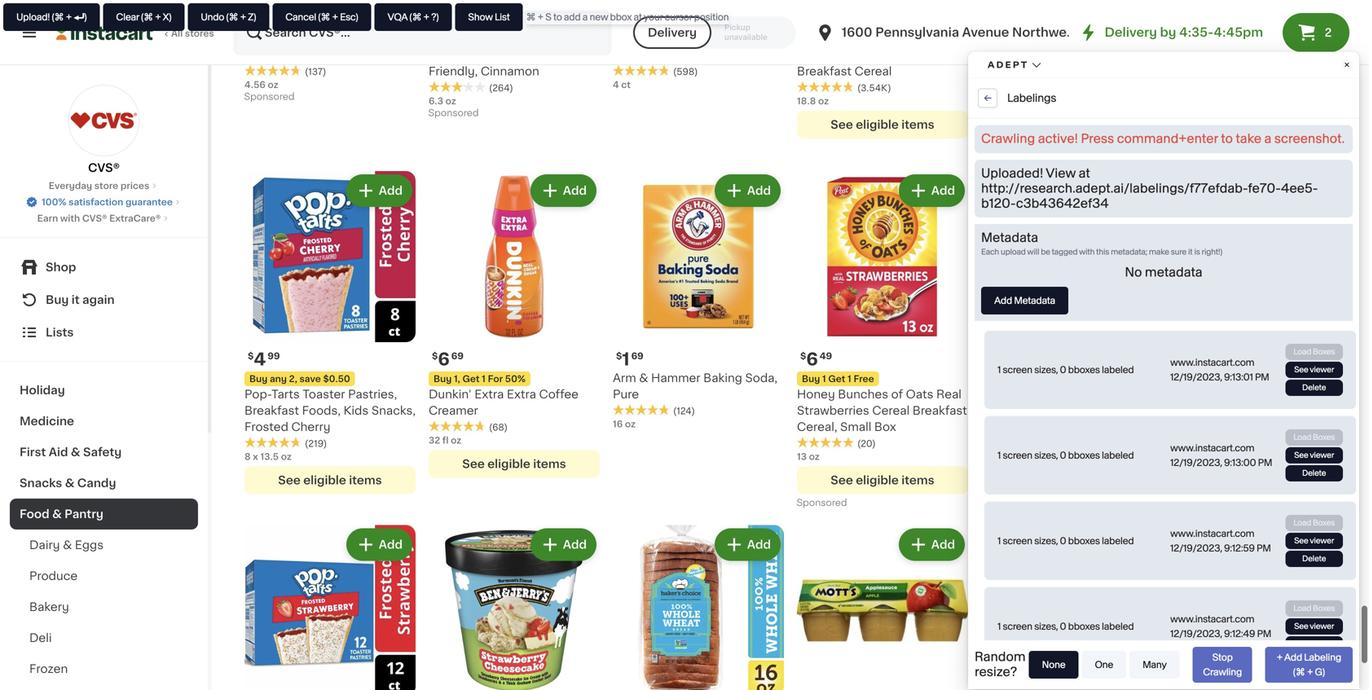 Task type: vqa. For each thing, say whether or not it's contained in the screenshot.
$ 5 19 associated with Stouffer's
yes



Task type: describe. For each thing, give the bounding box(es) containing it.
pop-tarts toaster pastries, breakfast foods, kids snacks for 4
[[1166, 673, 1337, 691]]

applesauce
[[884, 656, 952, 668]]

49 for baker's choice 100% whole wheat bread
[[635, 636, 648, 645]]

49 for buy 1 get 1 free
[[820, 281, 832, 290]]

$ inside $ 6 49
[[248, 636, 254, 645]]

buy any 2, save $0.50 for pop-tarts toaster pastries, breakfast foods, kids snacks, frosted cherry
[[249, 304, 350, 313]]

x
[[253, 382, 258, 391]]

2 button
[[1283, 13, 1350, 52]]

unicorns,
[[982, 335, 1036, 346]]

all stores link
[[55, 10, 215, 55]]

baker's choice 100% whole wheat bread
[[613, 656, 771, 684]]

service type group
[[633, 16, 796, 49]]

charms
[[1019, 302, 1064, 314]]

oats
[[906, 319, 934, 330]]

1 for ben & jerry's ice cream strawberry cheesecake
[[482, 659, 486, 667]]

hammer
[[651, 302, 701, 314]]

$ 4 99 for pop-tarts toaster pastries, breakfast foods, kids snacks
[[1169, 635, 1201, 652]]

by
[[1161, 26, 1177, 38]]

see for (219)
[[278, 405, 301, 416]]

pastries, inside the pop-tarts toaster pastries, breakfast foods, kids snacks, frosted cherry
[[348, 319, 397, 330]]

100% inside baker's choice 100% whole wheat bread
[[702, 656, 732, 668]]

buy 1, get 1 for 50% for extra
[[434, 304, 526, 313]]

delivery by 4:35-4:45pm link
[[1079, 23, 1264, 42]]

original
[[837, 656, 881, 668]]

frozen link
[[10, 654, 198, 685]]

product group containing dunkin' extra extra coffee creamer
[[429, 101, 600, 408]]

cream
[[529, 673, 567, 684]]

arm & hammer baking soda, pure
[[613, 302, 778, 330]]

cherry
[[291, 351, 331, 363]]

fl
[[443, 366, 449, 375]]

ben
[[429, 673, 451, 684]]

1 vertical spatial cvs®
[[82, 214, 107, 223]]

4.56 oz button
[[245, 0, 416, 21]]

pop- inside product group
[[245, 673, 272, 684]]

marshmallow
[[1067, 302, 1142, 314]]

$ 6 49
[[248, 635, 280, 652]]

see eligible items button for ★★★★★
[[429, 380, 600, 408]]

it
[[72, 294, 80, 306]]

candy
[[77, 478, 116, 489]]

eligible for (219)
[[303, 405, 346, 416]]

ct for 4 ct
[[621, 10, 631, 19]]

6
[[254, 635, 266, 652]]

for for jerry's
[[488, 659, 503, 667]]

all stores
[[171, 29, 214, 38]]

food
[[20, 509, 49, 520]]

4 for pop-tarts toaster pastries, breakfast foods, kids snacks, frosted cherry
[[254, 281, 266, 298]]

see eligible items for ★★★★★
[[462, 388, 566, 400]]

$0.50 for pop-tarts toaster pastries, breakfast foods, kids snacks
[[1244, 659, 1272, 667]]

oz right fl
[[451, 366, 462, 375]]

breakfast inside honey bunches of oats  real strawberries cereal breakfast cereal, small box
[[913, 335, 968, 346]]

(4.13k)
[[1226, 320, 1257, 329]]

any inside product group
[[270, 659, 287, 667]]

(264)
[[489, 13, 513, 22]]

coffee
[[539, 319, 579, 330]]

breakfast inside the pop-tarts toaster pastries, breakfast foods, kids snacks, frosted cherry
[[245, 335, 299, 346]]

lists link
[[10, 316, 198, 349]]

delivery button
[[633, 16, 712, 49]]

meal
[[1070, 673, 1098, 684]]

bunches
[[838, 319, 889, 330]]

sponsored badge image down 13 oz
[[797, 429, 847, 438]]

cereal inside lucky charms marshmallow breakfast cereal with unicorns, gluten free
[[1039, 319, 1076, 330]]

buy it again link
[[10, 284, 198, 316]]

stores
[[185, 29, 214, 38]]

delivery for delivery by 4:35-4:45pm
[[1105, 26, 1158, 38]]

snacks,
[[372, 335, 416, 346]]

earn with cvs® extracare® link
[[37, 212, 171, 225]]

99 for pop-tarts toaster pastries, breakfast foods, kids snacks
[[1189, 636, 1201, 645]]

& for dairy
[[63, 540, 72, 551]]

items for (20)
[[902, 405, 935, 416]]

snacks
[[20, 478, 62, 489]]

8 x 13.5 oz
[[245, 382, 292, 391]]

dunkin'
[[429, 319, 472, 330]]

100% satisfaction guarantee button
[[25, 192, 183, 209]]

product group containing 9
[[982, 101, 1153, 392]]

stock
[[1221, 350, 1246, 359]]

stouffer's
[[982, 656, 1038, 668]]

$1.99 original price: $6.99 element
[[1166, 279, 1337, 300]]

$ 5 19 for mott's
[[801, 635, 830, 652]]

13.5
[[260, 382, 279, 391]]

1600 pennsylvania avenue northwest button
[[816, 10, 1079, 55]]

items for (219)
[[349, 405, 382, 416]]

strawberry
[[429, 689, 492, 691]]

real
[[937, 319, 962, 330]]

kids inside the pop-tarts toaster pastries, breakfast foods, kids snacks, frosted cherry
[[344, 335, 369, 346]]

bakery
[[29, 602, 69, 613]]

oz for 6.3 oz
[[446, 26, 456, 35]]

16 oz
[[613, 350, 636, 359]]

toaster inside the pop-tarts toaster pastries, breakfast foods, kids snacks, frosted cherry
[[303, 319, 345, 330]]

buy 1, get 1 for 50% for &
[[434, 659, 526, 667]]

many in stock
[[1182, 350, 1246, 359]]

guarantee
[[126, 198, 173, 207]]

19.3
[[982, 366, 1000, 375]]

49 inside $ 6 49
[[267, 636, 280, 645]]

for for extra
[[488, 304, 503, 313]]

1600 pennsylvania avenue northwest
[[842, 26, 1079, 38]]

dairy & eggs link
[[10, 530, 198, 561]]

produce link
[[10, 561, 198, 592]]

bread
[[653, 673, 687, 684]]

in
[[1210, 350, 1218, 359]]

eligible for ★★★★★
[[488, 388, 531, 400]]

sponsored badge image down many
[[1166, 365, 1215, 374]]

6.3 oz
[[429, 26, 456, 35]]

foods, inside the pop-tarts toaster pastries, breakfast foods, kids snacks, frosted cherry
[[302, 335, 341, 346]]

8 for 8 ct
[[1166, 43, 1172, 52]]

19 for stouffer's
[[1004, 636, 1014, 645]]

cereal,
[[797, 351, 838, 363]]

strawberries
[[797, 335, 870, 346]]

holiday
[[20, 385, 65, 396]]

safety
[[83, 447, 122, 458]]

sponsored badge image down 4.56 oz
[[245, 22, 294, 32]]

pop-tarts toaster pastries, breakfast foods, kids snacks for 6
[[245, 673, 416, 691]]

4:45pm
[[1214, 26, 1264, 38]]

50% for jerry's
[[505, 659, 526, 667]]

mott's original applesauce
[[797, 656, 952, 668]]

product group containing 4.56 oz
[[245, 0, 416, 36]]

free inside lucky charms marshmallow breakfast cereal with unicorns, gluten free
[[1080, 335, 1105, 346]]

cereal inside honey bunches of oats  real strawberries cereal breakfast cereal, small box
[[873, 335, 910, 346]]

& for ben
[[454, 673, 463, 684]]

32 fl oz
[[429, 366, 462, 375]]

deli
[[29, 633, 52, 644]]

4 inside button
[[613, 10, 619, 19]]

gluten
[[1039, 335, 1077, 346]]

13
[[797, 382, 807, 391]]

1, for dunkin'
[[454, 304, 460, 313]]

19.3 oz
[[982, 366, 1013, 375]]

pop- inside the pop-tarts toaster pastries, breakfast foods, kids snacks, frosted cherry
[[245, 319, 272, 330]]

store
[[94, 181, 118, 190]]

2 extra from the left
[[507, 319, 536, 330]]

honey bunches of oats  real strawberries cereal breakfast cereal, small box
[[797, 319, 968, 363]]

0 vertical spatial with
[[60, 214, 80, 223]]

sponsored badge image down 19.3 oz
[[982, 378, 1031, 387]]

& for arm
[[639, 302, 649, 314]]

4 ct
[[613, 10, 631, 19]]

0 horizontal spatial frozen
[[29, 664, 68, 675]]

4:35-
[[1180, 26, 1214, 38]]

food & pantry link
[[10, 499, 198, 530]]

medicine
[[20, 416, 74, 427]]

box
[[875, 351, 897, 363]]

mott's
[[797, 656, 834, 668]]

everyday store prices link
[[49, 179, 159, 192]]



Task type: locate. For each thing, give the bounding box(es) containing it.
16
[[613, 350, 623, 359]]

99 for pop-tarts toaster pastries, breakfast foods, kids snacks, frosted cherry
[[268, 281, 280, 290]]

1 vertical spatial cereal
[[873, 335, 910, 346]]

buy
[[46, 294, 69, 306], [249, 304, 268, 313], [434, 304, 452, 313], [802, 304, 820, 313], [249, 659, 268, 667], [434, 659, 452, 667], [1171, 659, 1189, 667]]

0 horizontal spatial with
[[60, 214, 80, 223]]

baker's
[[613, 656, 655, 668]]

1 vertical spatial 8
[[245, 382, 251, 391]]

1,
[[454, 304, 460, 313], [454, 659, 460, 667]]

holiday link
[[10, 375, 198, 406]]

items for ★★★★★
[[533, 388, 566, 400]]

0 horizontal spatial ct
[[621, 10, 631, 19]]

foods,
[[302, 335, 341, 346], [302, 689, 341, 691], [1223, 689, 1262, 691]]

get for &
[[463, 659, 480, 667]]

0 horizontal spatial $ 4 99
[[248, 281, 280, 298]]

49
[[820, 281, 832, 290], [1004, 281, 1017, 290], [267, 636, 280, 645], [450, 636, 463, 645], [635, 636, 648, 645]]

delivery down 4 ct button
[[648, 27, 697, 38]]

bakery link
[[10, 592, 198, 623]]

lucky
[[982, 302, 1016, 314]]

1 horizontal spatial $ 5 19
[[985, 635, 1014, 652]]

4 for pop-tarts toaster pastries, breakfast foods, kids snacks
[[1175, 635, 1187, 652]]

sponsored badge image
[[245, 22, 294, 32], [1166, 365, 1215, 374], [982, 378, 1031, 387], [797, 429, 847, 438]]

1 horizontal spatial frozen
[[1029, 673, 1067, 684]]

2 5 from the left
[[991, 635, 1002, 652]]

0 horizontal spatial 100%
[[42, 198, 66, 207]]

(213)
[[1226, 30, 1248, 39]]

shop
[[46, 262, 76, 273]]

1 vertical spatial 99
[[1189, 636, 1201, 645]]

1 vertical spatial buy 1, get 1 for 50%
[[434, 659, 526, 667]]

1 up bunches
[[848, 304, 852, 313]]

get up jerry's
[[463, 659, 480, 667]]

get for extra
[[463, 304, 480, 313]]

cvs® logo image
[[68, 85, 140, 157]]

cvs®
[[88, 162, 120, 174], [82, 214, 107, 223]]

with inside lucky charms marshmallow breakfast cereal with unicorns, gluten free
[[1079, 319, 1104, 330]]

1
[[482, 304, 486, 313], [823, 304, 826, 313], [848, 304, 852, 313], [482, 659, 486, 667]]

0 horizontal spatial $0.50
[[323, 304, 350, 313]]

see eligible items button for (219)
[[245, 396, 416, 424]]

1 up jerry's
[[482, 659, 486, 667]]

with
[[60, 214, 80, 223], [1079, 319, 1104, 330]]

50% for extra
[[505, 304, 526, 313]]

oz right 4.56 at the left top of the page
[[268, 10, 279, 19]]

& right food
[[52, 509, 62, 520]]

0 vertical spatial for
[[488, 304, 503, 313]]

oz for 18.8 oz
[[818, 26, 829, 35]]

5 for mott's
[[807, 635, 818, 652]]

frozen
[[29, 664, 68, 675], [1029, 673, 1067, 684]]

13 oz
[[797, 382, 820, 391]]

0 horizontal spatial items
[[349, 405, 382, 416]]

get up dunkin'
[[463, 304, 480, 313]]

items down coffee
[[533, 388, 566, 400]]

19
[[820, 636, 830, 645], [1004, 636, 1014, 645]]

delivery left by
[[1105, 26, 1158, 38]]

1 horizontal spatial free
[[1080, 335, 1105, 346]]

$ 5 19 up stouffer's
[[985, 635, 1014, 652]]

oz for 19.3 oz
[[1002, 366, 1013, 375]]

4.56 oz
[[245, 10, 279, 19]]

2 horizontal spatial items
[[902, 405, 935, 416]]

49 up baker's
[[635, 636, 648, 645]]

items inside product group
[[533, 388, 566, 400]]

dairy & eggs
[[29, 540, 104, 551]]

1 horizontal spatial 5
[[991, 635, 1002, 652]]

1 vertical spatial $ 4 99
[[1169, 635, 1201, 652]]

cereal
[[1039, 319, 1076, 330], [873, 335, 910, 346]]

1 vertical spatial with
[[1079, 319, 1104, 330]]

0 vertical spatial 100%
[[42, 198, 66, 207]]

0 horizontal spatial eligible
[[303, 405, 346, 416]]

1 up dunkin' extra extra coffee creamer
[[482, 304, 486, 313]]

arm
[[613, 302, 636, 314]]

5 up stouffer's
[[991, 635, 1002, 652]]

buy any 2, save $0.50 for pop-tarts toaster pastries, breakfast foods, kids snacks
[[1171, 659, 1272, 667]]

0 vertical spatial 4
[[613, 10, 619, 19]]

1 extra from the left
[[475, 319, 504, 330]]

1 vertical spatial 100%
[[702, 656, 732, 668]]

5 up the mott's
[[807, 635, 818, 652]]

0 horizontal spatial buy any 2, save $0.50
[[249, 304, 350, 313]]

kids
[[344, 335, 369, 346], [344, 689, 369, 691], [1265, 689, 1290, 691]]

eligible for (20)
[[856, 405, 899, 416]]

ct down delivery by 4:35-4:45pm on the top right of the page
[[1174, 43, 1184, 52]]

0 horizontal spatial free
[[854, 304, 874, 313]]

instacart logo image
[[55, 23, 153, 42]]

get up 'honey'
[[829, 304, 846, 313]]

1 for dunkin' extra extra coffee creamer
[[482, 304, 486, 313]]

0 vertical spatial buy 1, get 1 for 50%
[[434, 304, 526, 313]]

see eligible items
[[462, 388, 566, 400], [278, 405, 382, 416], [831, 405, 935, 416]]

8 for 8 x 13.5 oz
[[245, 382, 251, 391]]

free up bunches
[[854, 304, 874, 313]]

2,
[[289, 304, 297, 313], [289, 659, 297, 667], [1210, 659, 1219, 667]]

see down "13.5"
[[278, 405, 301, 416]]

snacks & candy link
[[10, 468, 198, 499]]

1 vertical spatial buy any 2, save $0.50
[[1171, 659, 1272, 667]]

delivery inside button
[[648, 27, 697, 38]]

buy 1, get 1 for 50% up jerry's
[[434, 659, 526, 667]]

oz for 4.56 oz
[[268, 10, 279, 19]]

1 horizontal spatial with
[[1079, 319, 1104, 330]]

small
[[841, 351, 872, 363]]

see inside product group
[[462, 388, 485, 400]]

see for ★★★★★
[[462, 388, 485, 400]]

& up strawberry
[[454, 673, 463, 684]]

1 horizontal spatial $ 4 99
[[1169, 635, 1201, 652]]

0 horizontal spatial 5
[[807, 635, 818, 652]]

eggs
[[75, 540, 104, 551]]

ben & jerry's ice cream strawberry cheesecake
[[429, 673, 567, 691]]

1 horizontal spatial $0.50
[[1244, 659, 1272, 667]]

69
[[631, 281, 644, 290]]

delivery for delivery
[[648, 27, 697, 38]]

0 horizontal spatial 4
[[254, 281, 266, 298]]

1 horizontal spatial 19
[[1004, 636, 1014, 645]]

2 for from the top
[[488, 659, 503, 667]]

soda,
[[746, 302, 778, 314]]

50% inside product group
[[505, 304, 526, 313]]

0 vertical spatial buy any 2, save $0.50
[[249, 304, 350, 313]]

0 horizontal spatial extra
[[475, 319, 504, 330]]

get
[[463, 304, 480, 313], [829, 304, 846, 313], [463, 659, 480, 667]]

all
[[171, 29, 183, 38]]

0 vertical spatial $ 4 99
[[248, 281, 280, 298]]

eligible down dunkin' extra extra coffee creamer
[[488, 388, 531, 400]]

2, inside product group
[[289, 659, 297, 667]]

ct inside 4 ct button
[[621, 10, 631, 19]]

None search field
[[233, 10, 612, 55]]

& for snacks
[[65, 478, 74, 489]]

eligible down (219) at the bottom of page
[[303, 405, 346, 416]]

oz right 6.3
[[446, 26, 456, 35]]

for
[[488, 304, 503, 313], [488, 659, 503, 667]]

buy 1, get 1 for 50% inside product group
[[434, 304, 526, 313]]

buy 1, get 1 for 50%
[[434, 304, 526, 313], [434, 659, 526, 667]]

1 horizontal spatial buy any 2, save $0.50
[[1171, 659, 1272, 667]]

frozen down deli
[[29, 664, 68, 675]]

2 $ 5 19 from the left
[[985, 635, 1014, 652]]

pop-tarts toaster pastries, breakfast foods, kids snacks
[[245, 673, 416, 691], [1166, 673, 1337, 691]]

1 horizontal spatial 100%
[[702, 656, 732, 668]]

2 pop-tarts toaster pastries, breakfast foods, kids snacks from the left
[[1166, 673, 1337, 691]]

4 ct button
[[613, 0, 784, 21]]

1 pop-tarts toaster pastries, breakfast foods, kids snacks from the left
[[245, 673, 416, 691]]

0 vertical spatial ct
[[621, 10, 631, 19]]

oz inside button
[[268, 10, 279, 19]]

honey
[[797, 319, 835, 330]]

1 vertical spatial for
[[488, 659, 503, 667]]

1 50% from the top
[[505, 304, 526, 313]]

1 vertical spatial $0.50
[[1244, 659, 1272, 667]]

frozen inside stouffer's macaroni & cheese frozen meal
[[1029, 673, 1067, 684]]

& right aid
[[71, 447, 80, 458]]

8 left x
[[245, 382, 251, 391]]

0 vertical spatial cvs®
[[88, 162, 120, 174]]

1 horizontal spatial cereal
[[1039, 319, 1076, 330]]

1 vertical spatial 50%
[[505, 659, 526, 667]]

18.8
[[797, 26, 816, 35]]

extracare®
[[109, 214, 161, 223]]

oz right 13 at the right bottom of the page
[[809, 382, 820, 391]]

1 horizontal spatial delivery
[[1105, 26, 1158, 38]]

100% satisfaction guarantee
[[42, 198, 173, 207]]

0 horizontal spatial 19
[[820, 636, 830, 645]]

1, up strawberry
[[454, 659, 460, 667]]

1 horizontal spatial 8
[[1166, 43, 1172, 52]]

1, up dunkin'
[[454, 304, 460, 313]]

see eligible items inside product group
[[462, 388, 566, 400]]

0 vertical spatial free
[[854, 304, 874, 313]]

0 horizontal spatial cereal
[[873, 335, 910, 346]]

(20)
[[858, 369, 876, 378]]

for inside product group
[[488, 304, 503, 313]]

see for (20)
[[831, 405, 853, 416]]

first aid & safety
[[20, 447, 122, 458]]

extra down $6.69 element
[[507, 319, 536, 330]]

& inside ben & jerry's ice cream strawberry cheesecake
[[454, 673, 463, 684]]

0 horizontal spatial see eligible items button
[[245, 396, 416, 424]]

see eligible items button for (20)
[[797, 396, 969, 424]]

100% up earn
[[42, 198, 66, 207]]

1 horizontal spatial 99
[[1189, 636, 1201, 645]]

items down the "snacks,"
[[349, 405, 382, 416]]

pantry
[[65, 509, 103, 520]]

1 vertical spatial 1,
[[454, 659, 460, 667]]

baking
[[704, 302, 743, 314]]

with right earn
[[60, 214, 80, 223]]

see eligible items button down (20)
[[797, 396, 969, 424]]

0 vertical spatial 1,
[[454, 304, 460, 313]]

cereal up gluten
[[1039, 319, 1076, 330]]

& inside stouffer's macaroni & cheese frozen meal
[[1097, 656, 1106, 668]]

6.3
[[429, 26, 443, 35]]

1 vertical spatial ct
[[1174, 43, 1184, 52]]

1 horizontal spatial pop-tarts toaster pastries, breakfast foods, kids snacks
[[1166, 673, 1337, 691]]

& left candy
[[65, 478, 74, 489]]

eligible down (20)
[[856, 405, 899, 416]]

pastries, inside product group
[[348, 673, 397, 684]]

19 up the mott's
[[820, 636, 830, 645]]

$ 5 19 up the mott's
[[801, 635, 830, 652]]

pure
[[613, 319, 639, 330]]

with down "marshmallow"
[[1079, 319, 1104, 330]]

1 $ 5 19 from the left
[[801, 635, 830, 652]]

see eligible items down dunkin' extra extra coffee creamer
[[462, 388, 566, 400]]

see eligible items button down (219) at the bottom of page
[[245, 396, 416, 424]]

0 vertical spatial 99
[[268, 281, 280, 290]]

1 1, from the top
[[454, 304, 460, 313]]

extra
[[475, 319, 504, 330], [507, 319, 536, 330]]

19 for mott's
[[820, 636, 830, 645]]

1 horizontal spatial ct
[[1174, 43, 1184, 52]]

18.8 oz
[[797, 26, 829, 35]]

1 horizontal spatial eligible
[[488, 388, 531, 400]]

4
[[613, 10, 619, 19], [254, 281, 266, 298], [1175, 635, 1187, 652]]

oz right "13.5"
[[281, 382, 292, 391]]

2 1, from the top
[[454, 659, 460, 667]]

5 for stouffer's
[[991, 635, 1002, 652]]

save inside product group
[[300, 659, 321, 667]]

& inside "link"
[[63, 540, 72, 551]]

northwest
[[1013, 26, 1079, 38]]

cvs® link
[[68, 85, 140, 176]]

2 vertical spatial 4
[[1175, 635, 1187, 652]]

$6.69 element
[[429, 279, 600, 300]]

avenue
[[963, 26, 1010, 38]]

wheat
[[613, 673, 650, 684]]

$ 9 49
[[985, 281, 1017, 298]]

2 horizontal spatial see eligible items button
[[797, 396, 969, 424]]

dunkin' extra extra coffee creamer
[[429, 319, 579, 346]]

0 horizontal spatial delivery
[[648, 27, 697, 38]]

for up jerry's
[[488, 659, 503, 667]]

100% left whole
[[702, 656, 732, 668]]

eligible
[[488, 388, 531, 400], [303, 405, 346, 416], [856, 405, 899, 416]]

cereal up the box
[[873, 335, 910, 346]]

1 horizontal spatial see eligible items button
[[429, 380, 600, 408]]

oz for 13 oz
[[809, 382, 820, 391]]

49 right 6
[[267, 636, 280, 645]]

0 horizontal spatial $ 5 19
[[801, 635, 830, 652]]

cheese
[[982, 673, 1026, 684]]

2 19 from the left
[[1004, 636, 1014, 645]]

save
[[300, 304, 321, 313], [300, 659, 321, 667], [1221, 659, 1242, 667]]

0 horizontal spatial pop-tarts toaster pastries, breakfast foods, kids snacks
[[245, 673, 416, 691]]

lucky charms marshmallow breakfast cereal with unicorns, gluten free
[[982, 302, 1142, 346]]

& right "arm"
[[639, 302, 649, 314]]

1 horizontal spatial 4
[[613, 10, 619, 19]]

extra right dunkin'
[[475, 319, 504, 330]]

2 buy 1, get 1 for 50% from the top
[[434, 659, 526, 667]]

ct
[[621, 10, 631, 19], [1174, 43, 1184, 52]]

$ inside $ 9 49
[[985, 281, 991, 290]]

delivery
[[1105, 26, 1158, 38], [648, 27, 697, 38]]

oz right 19.3 on the bottom of the page
[[1002, 366, 1013, 375]]

1 for honey bunches of oats  real strawberries cereal breakfast cereal, small box
[[848, 304, 852, 313]]

see eligible items button down dunkin' extra extra coffee creamer
[[429, 380, 600, 408]]

cvs® up everyday store prices link
[[88, 162, 120, 174]]

$
[[248, 281, 254, 290], [985, 281, 991, 290], [248, 636, 254, 645], [801, 636, 807, 645], [985, 636, 991, 645], [1169, 636, 1175, 645]]

4.56
[[245, 10, 266, 19]]

toaster
[[303, 319, 345, 330], [303, 673, 345, 684], [1224, 673, 1267, 684]]

1, for ben
[[454, 659, 460, 667]]

oz right 16
[[625, 350, 636, 359]]

& up meal
[[1097, 656, 1106, 668]]

free down "marshmallow"
[[1080, 335, 1105, 346]]

pop-
[[245, 319, 272, 330], [245, 673, 272, 684], [1166, 673, 1193, 684]]

2 horizontal spatial see eligible items
[[831, 405, 935, 416]]

0 horizontal spatial see
[[278, 405, 301, 416]]

1 horizontal spatial items
[[533, 388, 566, 400]]

& for food
[[52, 509, 62, 520]]

2 horizontal spatial 4
[[1175, 635, 1187, 652]]

50% up the ice on the bottom left
[[505, 659, 526, 667]]

frozen down macaroni
[[1029, 673, 1067, 684]]

aid
[[49, 447, 68, 458]]

1 vertical spatial free
[[1080, 335, 1105, 346]]

product group containing 6
[[245, 455, 416, 691]]

breakfast inside lucky charms marshmallow breakfast cereal with unicorns, gluten free
[[982, 319, 1036, 330]]

8 ct
[[1166, 43, 1184, 52]]

0 horizontal spatial 8
[[245, 382, 251, 391]]

$ 4 99 for pop-tarts toaster pastries, breakfast foods, kids snacks, frosted cherry
[[248, 281, 280, 298]]

2
[[1325, 27, 1332, 38]]

items down honey bunches of oats  real strawberries cereal breakfast cereal, small box
[[902, 405, 935, 416]]

50% down $6.69 element
[[505, 304, 526, 313]]

2 horizontal spatial see
[[831, 405, 853, 416]]

see eligible items down (20)
[[831, 405, 935, 416]]

49 up the ben
[[450, 636, 463, 645]]

1 inside product group
[[482, 304, 486, 313]]

first
[[20, 447, 46, 458]]

2 horizontal spatial eligible
[[856, 405, 899, 416]]

0 horizontal spatial see eligible items
[[278, 405, 382, 416]]

oz right 18.8
[[818, 26, 829, 35]]

1 up 'honey'
[[823, 304, 826, 313]]

see down creamer
[[462, 388, 485, 400]]

see eligible items down (219) at the bottom of page
[[278, 405, 382, 416]]

product group
[[245, 0, 416, 36], [797, 0, 969, 68], [1166, 0, 1337, 85], [245, 101, 416, 424], [429, 101, 600, 408], [797, 101, 969, 442], [982, 101, 1153, 392], [1166, 101, 1337, 378], [245, 455, 416, 691], [429, 455, 600, 691], [797, 455, 969, 691], [982, 455, 1153, 691], [1166, 455, 1337, 691]]

8 down delivery by 4:35-4:45pm link
[[1166, 43, 1172, 52]]

choice
[[658, 656, 699, 668]]

0 vertical spatial cereal
[[1039, 319, 1076, 330]]

1 vertical spatial 4
[[254, 281, 266, 298]]

& inside arm & hammer baking soda, pure
[[639, 302, 649, 314]]

$1
[[323, 659, 333, 667]]

buy 1, get 1 for 50% up dunkin'
[[434, 304, 526, 313]]

49 for buy 1, get 1 for 50%
[[450, 636, 463, 645]]

19 up stouffer's
[[1004, 636, 1014, 645]]

see eligible items for (219)
[[278, 405, 382, 416]]

1 for from the top
[[488, 304, 503, 313]]

see eligible items for (20)
[[831, 405, 935, 416]]

eligible inside product group
[[488, 388, 531, 400]]

1 5 from the left
[[807, 635, 818, 652]]

49 right 9 in the right top of the page
[[1004, 281, 1017, 290]]

tarts inside the pop-tarts toaster pastries, breakfast foods, kids snacks, frosted cherry
[[272, 319, 300, 330]]

1 horizontal spatial extra
[[507, 319, 536, 330]]

0 vertical spatial $0.50
[[323, 304, 350, 313]]

get for bunches
[[829, 304, 846, 313]]

oz
[[268, 10, 279, 19], [446, 26, 456, 35], [818, 26, 829, 35], [625, 350, 636, 359], [451, 366, 462, 375], [1002, 366, 1013, 375], [281, 382, 292, 391], [809, 382, 820, 391]]

$ 5 19 for stouffer's
[[985, 635, 1014, 652]]

kids inside product group
[[344, 689, 369, 691]]

many
[[1182, 350, 1208, 359]]

ct for 8 ct
[[1174, 43, 1184, 52]]

& left eggs
[[63, 540, 72, 551]]

oz for 16 oz
[[625, 350, 636, 359]]

0 vertical spatial 50%
[[505, 304, 526, 313]]

Search field
[[235, 11, 611, 54]]

for up dunkin' extra extra coffee creamer
[[488, 304, 503, 313]]

49 inside $ 9 49
[[1004, 281, 1017, 290]]

earn
[[37, 214, 58, 223]]

buy any 2, save $1
[[249, 659, 333, 667]]

2 50% from the top
[[505, 659, 526, 667]]

49 up buy 1 get 1 free
[[820, 281, 832, 290]]

0 vertical spatial 8
[[1166, 43, 1172, 52]]

9
[[991, 281, 1003, 298]]

cvs® down satisfaction
[[82, 214, 107, 223]]

100% inside button
[[42, 198, 66, 207]]

0 horizontal spatial 99
[[268, 281, 280, 290]]

pennsylvania
[[876, 26, 960, 38]]

1, inside product group
[[454, 304, 460, 313]]

1 horizontal spatial see eligible items
[[462, 388, 566, 400]]

$0.50 for pop-tarts toaster pastries, breakfast foods, kids snacks, frosted cherry
[[323, 304, 350, 313]]

ct left delivery button
[[621, 10, 631, 19]]

see down small
[[831, 405, 853, 416]]

1 horizontal spatial see
[[462, 388, 485, 400]]

1 19 from the left
[[820, 636, 830, 645]]

1 buy 1, get 1 for 50% from the top
[[434, 304, 526, 313]]



